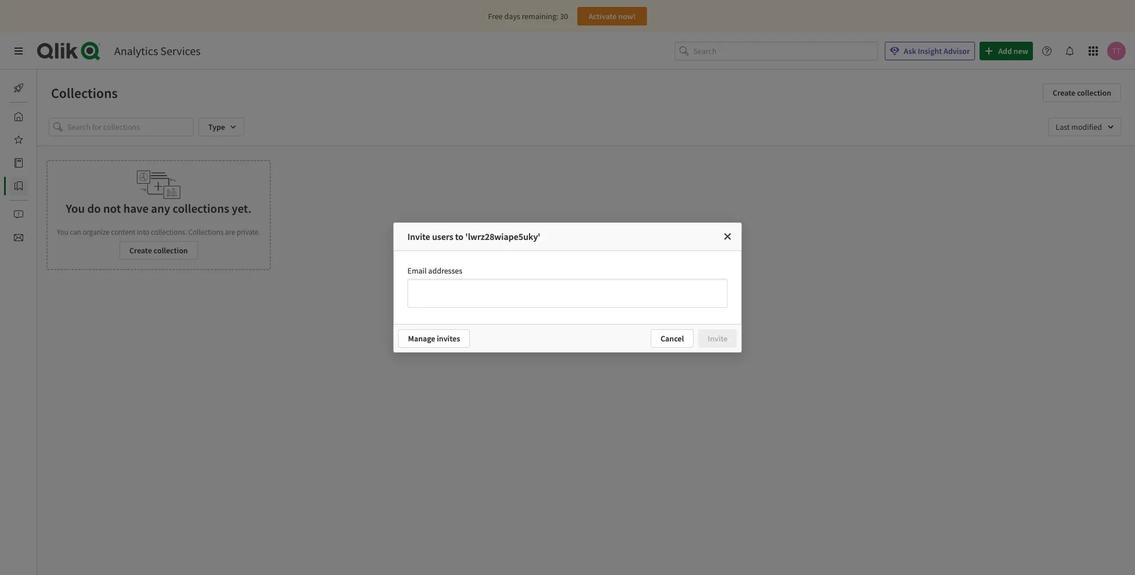 Task type: locate. For each thing, give the bounding box(es) containing it.
collection down the collections.
[[154, 245, 188, 256]]

can
[[70, 227, 81, 237]]

0 vertical spatial collection
[[1077, 88, 1112, 98]]

0 vertical spatial you
[[66, 201, 85, 216]]

you do not have any collections yet.
[[66, 201, 251, 216]]

email addresses
[[408, 266, 463, 276]]

collection
[[1077, 88, 1112, 98], [154, 245, 188, 256]]

manage
[[408, 334, 435, 344]]

collections
[[173, 201, 229, 216]]

1 horizontal spatial create collection
[[1053, 88, 1112, 98]]

addresses
[[428, 266, 463, 276]]

alerts
[[37, 209, 57, 220]]

1 vertical spatial collections
[[189, 227, 224, 237]]

create up "last modified" image
[[1053, 88, 1076, 98]]

create collection up "last modified" image
[[1053, 88, 1112, 98]]

collections down collections
[[189, 227, 224, 237]]

0 vertical spatial create collection
[[1053, 88, 1112, 98]]

private.
[[237, 227, 261, 237]]

0 horizontal spatial create collection
[[129, 245, 188, 256]]

create collection button up "last modified" image
[[1043, 84, 1122, 102]]

1 horizontal spatial create
[[1053, 88, 1076, 98]]

searchbar element
[[675, 42, 878, 61]]

create collection button
[[1043, 84, 1122, 102], [120, 241, 198, 260]]

1 vertical spatial create
[[129, 245, 152, 256]]

into
[[137, 227, 150, 237]]

collections
[[51, 84, 118, 102], [189, 227, 224, 237]]

you can organize content into collections. collections are private.
[[57, 227, 261, 237]]

last modified image
[[1049, 118, 1122, 136]]

navigation pane element
[[0, 74, 63, 252]]

getting started image
[[14, 84, 23, 93]]

1 vertical spatial you
[[57, 227, 68, 237]]

collection up "last modified" image
[[1077, 88, 1112, 98]]

1 horizontal spatial collections
[[189, 227, 224, 237]]

create collection
[[1053, 88, 1112, 98], [129, 245, 188, 256]]

0 vertical spatial create
[[1053, 88, 1076, 98]]

create down into in the top left of the page
[[129, 245, 152, 256]]

1 horizontal spatial create collection button
[[1043, 84, 1122, 102]]

collection for leftmost create collection button
[[154, 245, 188, 256]]

0 vertical spatial collections
[[51, 84, 118, 102]]

do
[[87, 201, 101, 216]]

alerts image
[[14, 210, 23, 219]]

1 horizontal spatial collection
[[1077, 88, 1112, 98]]

activate
[[589, 11, 617, 21]]

home link
[[9, 107, 58, 126]]

to
[[455, 231, 464, 243]]

not
[[103, 201, 121, 216]]

invites
[[437, 334, 460, 344]]

collection for top create collection button
[[1077, 88, 1112, 98]]

you left do on the top left
[[66, 201, 85, 216]]

1 vertical spatial create collection button
[[120, 241, 198, 260]]

invite users to 'lwrz28wiape5uky' dialog
[[394, 223, 742, 353]]

ask insight advisor
[[904, 46, 970, 56]]

cancel
[[661, 334, 684, 344]]

you left can
[[57, 227, 68, 237]]

create collection button down you can organize content into collections. collections are private. at the top left of the page
[[120, 241, 198, 260]]

manage invites button
[[398, 330, 470, 348]]

create collection down you can organize content into collections. collections are private. at the top left of the page
[[129, 245, 188, 256]]

1 vertical spatial collection
[[154, 245, 188, 256]]

collections up home at left top
[[51, 84, 118, 102]]

organize
[[83, 227, 110, 237]]

now!
[[618, 11, 636, 21]]

users
[[432, 231, 454, 243]]

you
[[66, 201, 85, 216], [57, 227, 68, 237]]

0 horizontal spatial create
[[129, 245, 152, 256]]

30
[[560, 11, 568, 21]]

0 horizontal spatial collection
[[154, 245, 188, 256]]

analytics services element
[[114, 44, 201, 58]]

any
[[151, 201, 170, 216]]

home
[[37, 111, 58, 122]]

1 vertical spatial create collection
[[129, 245, 188, 256]]

activate now!
[[589, 11, 636, 21]]

free days remaining: 30
[[488, 11, 568, 21]]

free
[[488, 11, 503, 21]]

create
[[1053, 88, 1076, 98], [129, 245, 152, 256]]

open sidebar menu image
[[14, 46, 23, 56]]

create inside create collection element
[[129, 245, 152, 256]]

analytics services
[[114, 44, 201, 58]]



Task type: vqa. For each thing, say whether or not it's contained in the screenshot.
the 'not'
yes



Task type: describe. For each thing, give the bounding box(es) containing it.
manage invites
[[408, 334, 460, 344]]

create for top create collection button
[[1053, 88, 1076, 98]]

alerts link
[[9, 205, 57, 224]]

yet.
[[232, 201, 251, 216]]

'lwrz28wiape5uky'
[[466, 231, 541, 243]]

invite
[[408, 231, 430, 243]]

remaining:
[[522, 11, 559, 21]]

collections image
[[14, 182, 23, 191]]

advisor
[[944, 46, 970, 56]]

days
[[505, 11, 520, 21]]

create collection for leftmost create collection button
[[129, 245, 188, 256]]

create for leftmost create collection button
[[129, 245, 152, 256]]

subscriptions image
[[14, 233, 23, 243]]

0 horizontal spatial create collection button
[[120, 241, 198, 260]]

are
[[225, 227, 235, 237]]

insight
[[918, 46, 942, 56]]

ask insight advisor button
[[885, 42, 976, 60]]

catalog
[[37, 158, 63, 168]]

home image
[[14, 112, 23, 121]]

catalog link
[[9, 154, 63, 172]]

analytics
[[114, 44, 158, 58]]

have
[[123, 201, 149, 216]]

0 vertical spatial create collection button
[[1043, 84, 1122, 102]]

ask
[[904, 46, 917, 56]]

content
[[111, 227, 135, 237]]

create collection element
[[46, 160, 271, 270]]

services
[[160, 44, 201, 58]]

you for you do not have any collections yet.
[[66, 201, 85, 216]]

cancel button
[[651, 330, 694, 348]]

invite users to 'lwrz28wiape5uky'
[[408, 231, 541, 243]]

create collection for top create collection button
[[1053, 88, 1112, 98]]

filters region
[[37, 109, 1136, 146]]

collections inside create collection element
[[189, 227, 224, 237]]

collections.
[[151, 227, 187, 237]]

activate now! link
[[578, 7, 647, 26]]

email
[[408, 266, 427, 276]]

0 horizontal spatial collections
[[51, 84, 118, 102]]

Search for collections text field
[[67, 118, 194, 136]]

Search text field
[[694, 42, 878, 61]]

you for you can organize content into collections. collections are private.
[[57, 227, 68, 237]]



